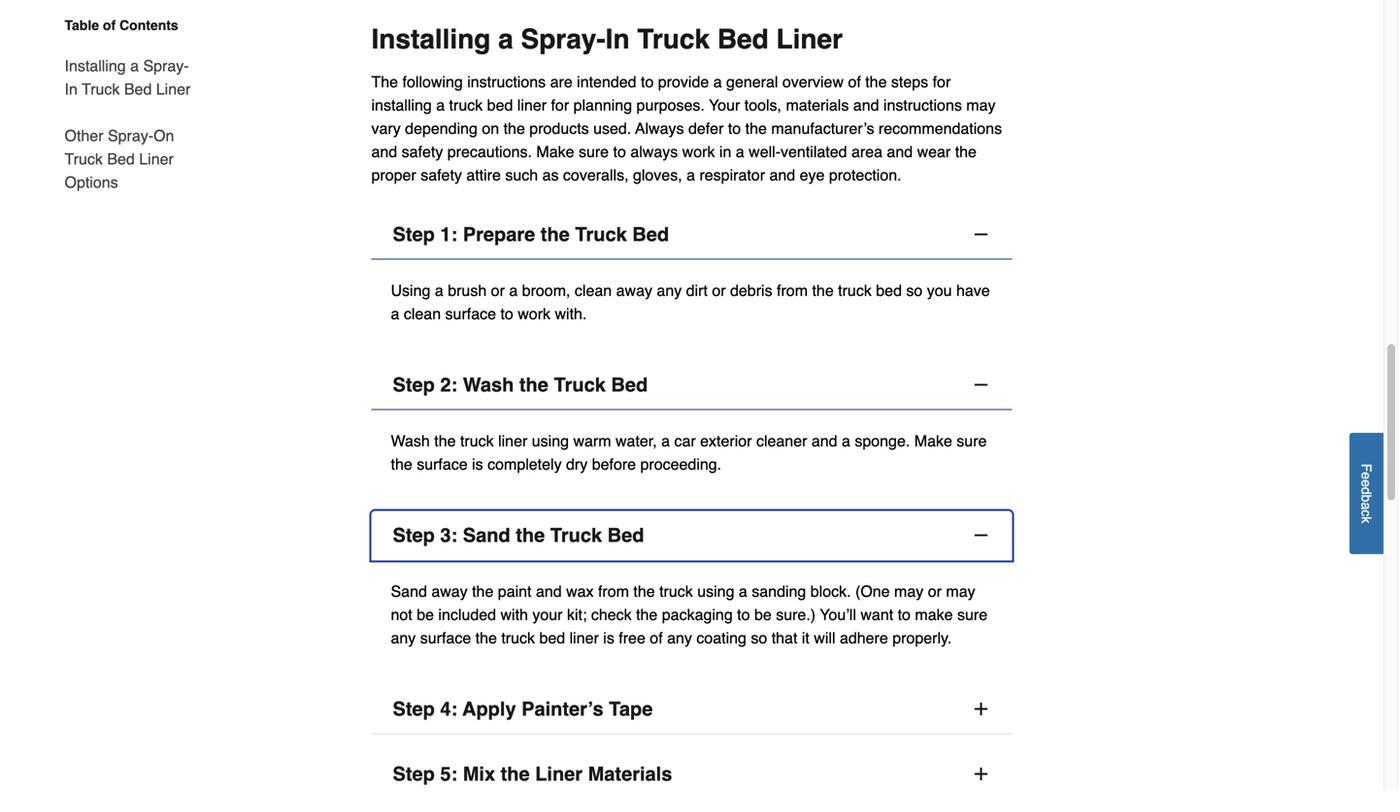 Task type: locate. For each thing, give the bounding box(es) containing it.
truck inside wash the truck liner using warm water, a car exterior cleaner and a sponge. make sure the surface is completely dry before proceeding.
[[460, 432, 494, 450]]

truck left you in the right of the page
[[838, 282, 872, 300]]

options
[[65, 173, 118, 191]]

liner down kit;
[[570, 630, 599, 648]]

installing for installing a spray- in truck bed liner
[[65, 57, 126, 75]]

truck inside other spray-on truck bed liner options
[[65, 150, 103, 168]]

liner up the on on the top left of page
[[156, 80, 191, 98]]

minus image
[[972, 225, 991, 244]]

liner up completely
[[498, 432, 528, 450]]

planning
[[574, 96, 632, 114]]

bed down contents
[[124, 80, 152, 98]]

0 horizontal spatial for
[[551, 96, 569, 114]]

so inside sand away the paint and wax from the truck using a sanding block. (one may or may not be included with your kit; check the packaging to be sure.) you'll want to make sure any surface the truck bed liner is free of any coating so that it will adhere properly.
[[751, 630, 768, 648]]

bed down gloves, on the left top of the page
[[633, 224, 669, 246]]

truck down with at left
[[502, 630, 535, 648]]

be right 'not'
[[417, 606, 434, 624]]

2 vertical spatial spray-
[[108, 127, 154, 145]]

away up included
[[432, 583, 468, 601]]

truck inside step 2: wash the truck bed button
[[554, 374, 606, 396]]

step left 2:
[[393, 374, 435, 396]]

0 horizontal spatial away
[[432, 583, 468, 601]]

so left you in the right of the page
[[907, 282, 923, 300]]

truck inside installing a spray- in truck bed liner
[[82, 80, 120, 98]]

work
[[683, 143, 715, 161], [518, 305, 551, 323]]

1 horizontal spatial make
[[915, 432, 953, 450]]

truck for step 3: sand the truck bed
[[551, 525, 602, 547]]

the
[[372, 73, 398, 91]]

e
[[1359, 472, 1375, 480], [1359, 480, 1375, 487]]

truck up the provide
[[638, 24, 710, 55]]

truck up other
[[82, 80, 120, 98]]

truck inside 'step 3: sand the truck bed' button
[[551, 525, 602, 547]]

a up your
[[714, 73, 722, 91]]

to left "with." at the left of page
[[501, 305, 514, 323]]

so left the that
[[751, 630, 768, 648]]

1 vertical spatial bed
[[876, 282, 902, 300]]

a left 'sanding' at the right
[[739, 583, 748, 601]]

2:
[[440, 374, 458, 396]]

1 vertical spatial in
[[65, 80, 78, 98]]

cleaner
[[757, 432, 808, 450]]

step 1: prepare the truck bed button
[[372, 210, 1013, 260]]

0 horizontal spatial work
[[518, 305, 551, 323]]

1 horizontal spatial wash
[[463, 374, 514, 396]]

area
[[852, 143, 883, 161]]

0 vertical spatial instructions
[[467, 73, 546, 91]]

free
[[619, 630, 646, 648]]

spray- inside other spray-on truck bed liner options
[[108, 127, 154, 145]]

1 vertical spatial clean
[[404, 305, 441, 323]]

0 horizontal spatial be
[[417, 606, 434, 624]]

step left 1: at the left of page
[[393, 224, 435, 246]]

bed inside installing a spray- in truck bed liner
[[124, 80, 152, 98]]

1 horizontal spatial or
[[712, 282, 726, 300]]

work inside the 'the following instructions are intended to provide a general overview of the steps for installing a truck bed liner for planning purposes. your tools, materials and instructions may vary depending on the products used. always defer to the manufacturer's recommendations and safety precautions. make sure to always work in a well-ventilated area and wear the proper safety attire such as coveralls, gloves, a respirator and eye protection.'
[[683, 143, 715, 161]]

1 vertical spatial minus image
[[972, 526, 991, 546]]

1 horizontal spatial sand
[[463, 525, 511, 547]]

1 horizontal spatial away
[[616, 282, 653, 300]]

truck up packaging
[[660, 583, 693, 601]]

sure up "coveralls," on the left top
[[579, 143, 609, 161]]

0 horizontal spatial clean
[[404, 305, 441, 323]]

1 vertical spatial is
[[603, 630, 615, 648]]

1 horizontal spatial in
[[606, 24, 630, 55]]

bed inside 'step 3: sand the truck bed' button
[[608, 525, 644, 547]]

1 horizontal spatial be
[[755, 606, 772, 624]]

liner up overview
[[777, 24, 843, 55]]

it
[[802, 630, 810, 648]]

2 vertical spatial bed
[[540, 630, 565, 648]]

spray- right other
[[108, 127, 154, 145]]

installing a spray-in truck bed liner
[[372, 24, 843, 55]]

sure inside wash the truck liner using warm water, a car exterior cleaner and a sponge. make sure the surface is completely dry before proceeding.
[[957, 432, 987, 450]]

bed up 'on'
[[487, 96, 513, 114]]

of
[[103, 17, 116, 33], [848, 73, 861, 91], [650, 630, 663, 648]]

minus image for step 3: sand the truck bed
[[972, 526, 991, 546]]

1 vertical spatial instructions
[[884, 96, 962, 114]]

1 vertical spatial work
[[518, 305, 551, 323]]

using inside sand away the paint and wax from the truck using a sanding block. (one may or may not be included with your kit; check the packaging to be sure.) you'll want to make sure any surface the truck bed liner is free of any coating so that it will adhere properly.
[[698, 583, 735, 601]]

is left free
[[603, 630, 615, 648]]

e up d
[[1359, 472, 1375, 480]]

e up "b"
[[1359, 480, 1375, 487]]

step left 3:
[[393, 525, 435, 547]]

in up intended
[[606, 24, 630, 55]]

safety
[[402, 143, 443, 161], [421, 166, 462, 184]]

work down broom,
[[518, 305, 551, 323]]

0 vertical spatial for
[[933, 73, 951, 91]]

1 vertical spatial sand
[[391, 583, 427, 601]]

1 vertical spatial sure
[[957, 432, 987, 450]]

prepare
[[463, 224, 535, 246]]

1 minus image from the top
[[972, 376, 991, 395]]

truck up warm
[[554, 374, 606, 396]]

and up your on the bottom of page
[[536, 583, 562, 601]]

liner
[[518, 96, 547, 114], [498, 432, 528, 450], [570, 630, 599, 648]]

away
[[616, 282, 653, 300], [432, 583, 468, 601]]

block.
[[811, 583, 851, 601]]

0 vertical spatial spray-
[[521, 24, 606, 55]]

sand inside sand away the paint and wax from the truck using a sanding block. (one may or may not be included with your kit; check the packaging to be sure.) you'll want to make sure any surface the truck bed liner is free of any coating so that it will adhere properly.
[[391, 583, 427, 601]]

always
[[636, 120, 684, 138]]

spray- down contents
[[143, 57, 189, 75]]

bed inside the 'the following instructions are intended to provide a general overview of the steps for installing a truck bed liner for planning purposes. your tools, materials and instructions may vary depending on the products used. always defer to the manufacturer's recommendations and safety precautions. make sure to always work in a well-ventilated area and wear the proper safety attire such as coveralls, gloves, a respirator and eye protection.'
[[487, 96, 513, 114]]

2 horizontal spatial bed
[[876, 282, 902, 300]]

for up products
[[551, 96, 569, 114]]

2 minus image from the top
[[972, 526, 991, 546]]

the inside using a brush or a broom, clean away any dirt or debris from the truck bed so you have a clean surface to work with.
[[813, 282, 834, 300]]

2 step from the top
[[393, 374, 435, 396]]

and right area
[[887, 143, 913, 161]]

0 vertical spatial installing
[[372, 24, 491, 55]]

installing down table
[[65, 57, 126, 75]]

bed for installing a spray-in truck bed liner
[[718, 24, 769, 55]]

2 horizontal spatial of
[[848, 73, 861, 91]]

0 vertical spatial away
[[616, 282, 653, 300]]

0 horizontal spatial is
[[472, 456, 483, 474]]

1 horizontal spatial bed
[[540, 630, 565, 648]]

0 vertical spatial clean
[[575, 282, 612, 300]]

0 vertical spatial of
[[103, 17, 116, 33]]

is inside wash the truck liner using warm water, a car exterior cleaner and a sponge. make sure the surface is completely dry before proceeding.
[[472, 456, 483, 474]]

clean down using
[[404, 305, 441, 323]]

0 vertical spatial sand
[[463, 525, 511, 547]]

1 vertical spatial away
[[432, 583, 468, 601]]

1 horizontal spatial so
[[907, 282, 923, 300]]

sponge.
[[855, 432, 910, 450]]

or right brush
[[491, 282, 505, 300]]

liner
[[777, 24, 843, 55], [156, 80, 191, 98], [139, 150, 174, 168], [535, 764, 583, 786]]

or up 'make'
[[928, 583, 942, 601]]

to down used.
[[613, 143, 626, 161]]

manufacturer's
[[772, 120, 875, 138]]

truck up completely
[[460, 432, 494, 450]]

2 vertical spatial surface
[[420, 630, 471, 648]]

2 be from the left
[[755, 606, 772, 624]]

0 horizontal spatial instructions
[[467, 73, 546, 91]]

1 vertical spatial installing
[[65, 57, 126, 75]]

bed for step 1: prepare the truck bed
[[633, 224, 669, 246]]

1 vertical spatial liner
[[498, 432, 528, 450]]

or
[[491, 282, 505, 300], [712, 282, 726, 300], [928, 583, 942, 601]]

b
[[1359, 495, 1375, 502]]

using up packaging
[[698, 583, 735, 601]]

step 5: mix the liner materials button
[[372, 751, 1013, 790]]

sure right 'make'
[[958, 606, 988, 624]]

0 horizontal spatial sand
[[391, 583, 427, 601]]

2 vertical spatial liner
[[570, 630, 599, 648]]

in
[[606, 24, 630, 55], [65, 80, 78, 98]]

of right free
[[650, 630, 663, 648]]

from inside using a brush or a broom, clean away any dirt or debris from the truck bed so you have a clean surface to work with.
[[777, 282, 808, 300]]

a up k
[[1359, 502, 1375, 510]]

step left 5:
[[393, 764, 435, 786]]

protection.
[[829, 166, 902, 184]]

1 vertical spatial make
[[915, 432, 953, 450]]

0 vertical spatial from
[[777, 282, 808, 300]]

sand right 3:
[[463, 525, 511, 547]]

tools,
[[745, 96, 782, 114]]

or right dirt
[[712, 282, 726, 300]]

wear
[[918, 143, 951, 161]]

1 horizontal spatial of
[[650, 630, 663, 648]]

is left completely
[[472, 456, 483, 474]]

bed up general
[[718, 24, 769, 55]]

a down table of contents on the top left
[[130, 57, 139, 75]]

d
[[1359, 487, 1375, 495]]

away left dirt
[[616, 282, 653, 300]]

from right debris
[[777, 282, 808, 300]]

5 step from the top
[[393, 764, 435, 786]]

1 be from the left
[[417, 606, 434, 624]]

always
[[631, 143, 678, 161]]

table of contents
[[65, 17, 178, 33]]

be
[[417, 606, 434, 624], [755, 606, 772, 624]]

2 vertical spatial sure
[[958, 606, 988, 624]]

you
[[927, 282, 952, 300]]

truck for step 2: wash the truck bed
[[554, 374, 606, 396]]

truck for step 1: prepare the truck bed
[[575, 224, 627, 246]]

from up check
[[598, 583, 629, 601]]

liner down the on on the top left of page
[[139, 150, 174, 168]]

0 vertical spatial work
[[683, 143, 715, 161]]

1 vertical spatial surface
[[417, 456, 468, 474]]

to up the purposes.
[[641, 73, 654, 91]]

surface inside sand away the paint and wax from the truck using a sanding block. (one may or may not be included with your kit; check the packaging to be sure.) you'll want to make sure any surface the truck bed liner is free of any coating so that it will adhere properly.
[[420, 630, 471, 648]]

0 vertical spatial liner
[[518, 96, 547, 114]]

1 horizontal spatial using
[[698, 583, 735, 601]]

spray- up are
[[521, 24, 606, 55]]

table
[[65, 17, 99, 33]]

1 horizontal spatial for
[[933, 73, 951, 91]]

0 horizontal spatial bed
[[487, 96, 513, 114]]

minus image
[[972, 376, 991, 395], [972, 526, 991, 546]]

1:
[[440, 224, 458, 246]]

liner down painter's in the bottom of the page
[[535, 764, 583, 786]]

1 vertical spatial so
[[751, 630, 768, 648]]

safety down depending
[[402, 143, 443, 161]]

truck for installing a spray- in truck bed liner
[[82, 80, 120, 98]]

bed inside step 2: wash the truck bed button
[[611, 374, 648, 396]]

truck down "coveralls," on the left top
[[575, 224, 627, 246]]

work down defer
[[683, 143, 715, 161]]

apply
[[463, 699, 516, 721]]

any left dirt
[[657, 282, 682, 300]]

your
[[533, 606, 563, 624]]

0 vertical spatial bed
[[487, 96, 513, 114]]

1 vertical spatial of
[[848, 73, 861, 91]]

5:
[[440, 764, 458, 786]]

bed for step 3: sand the truck bed
[[608, 525, 644, 547]]

may
[[967, 96, 996, 114], [895, 583, 924, 601], [946, 583, 976, 601]]

bed inside using a brush or a broom, clean away any dirt or debris from the truck bed so you have a clean surface to work with.
[[876, 282, 902, 300]]

spray-
[[521, 24, 606, 55], [143, 57, 189, 75], [108, 127, 154, 145]]

truck inside step 1: prepare the truck bed button
[[575, 224, 627, 246]]

minus image inside 'step 3: sand the truck bed' button
[[972, 526, 991, 546]]

to
[[641, 73, 654, 91], [728, 120, 741, 138], [613, 143, 626, 161], [501, 305, 514, 323], [737, 606, 750, 624], [898, 606, 911, 624]]

sure
[[579, 143, 609, 161], [957, 432, 987, 450], [958, 606, 988, 624]]

in up other
[[65, 80, 78, 98]]

and right cleaner
[[812, 432, 838, 450]]

safety left attire
[[421, 166, 462, 184]]

warm
[[574, 432, 612, 450]]

installing up following
[[372, 24, 491, 55]]

clean
[[575, 282, 612, 300], [404, 305, 441, 323]]

3:
[[440, 525, 458, 547]]

0 vertical spatial using
[[532, 432, 569, 450]]

make down products
[[537, 143, 575, 161]]

and down vary
[[372, 143, 397, 161]]

using
[[532, 432, 569, 450], [698, 583, 735, 601]]

spray- inside installing a spray- in truck bed liner
[[143, 57, 189, 75]]

minus image inside step 2: wash the truck bed button
[[972, 376, 991, 395]]

proceeding.
[[641, 456, 722, 474]]

any down 'not'
[[391, 630, 416, 648]]

f e e d b a c k button
[[1350, 433, 1384, 554]]

2 horizontal spatial or
[[928, 583, 942, 601]]

1 vertical spatial using
[[698, 583, 735, 601]]

truck down other
[[65, 150, 103, 168]]

bed left you in the right of the page
[[876, 282, 902, 300]]

installing inside installing a spray- in truck bed liner
[[65, 57, 126, 75]]

to up 'in'
[[728, 120, 741, 138]]

truck
[[449, 96, 483, 114], [838, 282, 872, 300], [460, 432, 494, 450], [660, 583, 693, 601], [502, 630, 535, 648]]

using up completely
[[532, 432, 569, 450]]

instructions up 'on'
[[467, 73, 546, 91]]

0 horizontal spatial so
[[751, 630, 768, 648]]

0 vertical spatial wash
[[463, 374, 514, 396]]

with.
[[555, 305, 587, 323]]

provide
[[658, 73, 709, 91]]

1 vertical spatial from
[[598, 583, 629, 601]]

1 vertical spatial wash
[[391, 432, 430, 450]]

sand
[[463, 525, 511, 547], [391, 583, 427, 601]]

1 horizontal spatial installing
[[372, 24, 491, 55]]

0 horizontal spatial in
[[65, 80, 78, 98]]

spray- for installing a spray-in truck bed liner
[[521, 24, 606, 55]]

in inside installing a spray- in truck bed liner
[[65, 80, 78, 98]]

1 horizontal spatial from
[[777, 282, 808, 300]]

of right overview
[[848, 73, 861, 91]]

0 vertical spatial surface
[[445, 305, 496, 323]]

want
[[861, 606, 894, 624]]

0 horizontal spatial using
[[532, 432, 569, 450]]

and inside sand away the paint and wax from the truck using a sanding block. (one may or may not be included with your kit; check the packaging to be sure.) you'll want to make sure any surface the truck bed liner is free of any coating so that it will adhere properly.
[[536, 583, 562, 601]]

have
[[957, 282, 990, 300]]

sure inside the 'the following instructions are intended to provide a general overview of the steps for installing a truck bed liner for planning purposes. your tools, materials and instructions may vary depending on the products used. always defer to the manufacturer's recommendations and safety precautions. make sure to always work in a well-ventilated area and wear the proper safety attire such as coveralls, gloves, a respirator and eye protection.'
[[579, 143, 609, 161]]

bed down your on the bottom of page
[[540, 630, 565, 648]]

1 step from the top
[[393, 224, 435, 246]]

a right gloves, on the left top of the page
[[687, 166, 695, 184]]

0 vertical spatial minus image
[[972, 376, 991, 395]]

surface up 3:
[[417, 456, 468, 474]]

bed
[[718, 24, 769, 55], [124, 80, 152, 98], [107, 150, 135, 168], [633, 224, 669, 246], [611, 374, 648, 396], [608, 525, 644, 547]]

truck
[[638, 24, 710, 55], [82, 80, 120, 98], [65, 150, 103, 168], [575, 224, 627, 246], [554, 374, 606, 396], [551, 525, 602, 547]]

3 step from the top
[[393, 525, 435, 547]]

liner inside sand away the paint and wax from the truck using a sanding block. (one may or may not be included with your kit; check the packaging to be sure.) you'll want to make sure any surface the truck bed liner is free of any coating so that it will adhere properly.
[[570, 630, 599, 648]]

liner up products
[[518, 96, 547, 114]]

bed for installing a spray- in truck bed liner
[[124, 80, 152, 98]]

depending
[[405, 120, 478, 138]]

0 vertical spatial make
[[537, 143, 575, 161]]

0 vertical spatial sure
[[579, 143, 609, 161]]

0 horizontal spatial make
[[537, 143, 575, 161]]

step
[[393, 224, 435, 246], [393, 374, 435, 396], [393, 525, 435, 547], [393, 699, 435, 721], [393, 764, 435, 786]]

wash the truck liner using warm water, a car exterior cleaner and a sponge. make sure the surface is completely dry before proceeding.
[[391, 432, 987, 474]]

so inside using a brush or a broom, clean away any dirt or debris from the truck bed so you have a clean surface to work with.
[[907, 282, 923, 300]]

proper
[[372, 166, 416, 184]]

truck inside using a brush or a broom, clean away any dirt or debris from the truck bed so you have a clean surface to work with.
[[838, 282, 872, 300]]

instructions down steps
[[884, 96, 962, 114]]

1 horizontal spatial is
[[603, 630, 615, 648]]

step for step 3: sand the truck bed
[[393, 525, 435, 547]]

a left car
[[662, 432, 670, 450]]

from inside sand away the paint and wax from the truck using a sanding block. (one may or may not be included with your kit; check the packaging to be sure.) you'll want to make sure any surface the truck bed liner is free of any coating so that it will adhere properly.
[[598, 583, 629, 601]]

liner inside installing a spray- in truck bed liner
[[156, 80, 191, 98]]

a up 'on'
[[498, 24, 514, 55]]

surface down brush
[[445, 305, 496, 323]]

0 vertical spatial in
[[606, 24, 630, 55]]

be down 'sanding' at the right
[[755, 606, 772, 624]]

will
[[814, 630, 836, 648]]

1 horizontal spatial work
[[683, 143, 715, 161]]

installing
[[372, 96, 432, 114]]

and down the well-
[[770, 166, 796, 184]]

0 vertical spatial so
[[907, 282, 923, 300]]

for right steps
[[933, 73, 951, 91]]

4 step from the top
[[393, 699, 435, 721]]

make inside the 'the following instructions are intended to provide a general overview of the steps for installing a truck bed liner for planning purposes. your tools, materials and instructions may vary depending on the products used. always defer to the manufacturer's recommendations and safety precautions. make sure to always work in a well-ventilated area and wear the proper safety attire such as coveralls, gloves, a respirator and eye protection.'
[[537, 143, 575, 161]]

may inside the 'the following instructions are intended to provide a general overview of the steps for installing a truck bed liner for planning purposes. your tools, materials and instructions may vary depending on the products used. always defer to the manufacturer's recommendations and safety precautions. make sure to always work in a well-ventilated area and wear the proper safety attire such as coveralls, gloves, a respirator and eye protection.'
[[967, 96, 996, 114]]

truck up the 'wax'
[[551, 525, 602, 547]]

0 horizontal spatial installing
[[65, 57, 126, 75]]

0 horizontal spatial from
[[598, 583, 629, 601]]

sand up 'not'
[[391, 583, 427, 601]]

1 vertical spatial spray-
[[143, 57, 189, 75]]

bed up options
[[107, 150, 135, 168]]

make right sponge.
[[915, 432, 953, 450]]

contents
[[119, 17, 178, 33]]

of right table
[[103, 17, 116, 33]]

a inside sand away the paint and wax from the truck using a sanding block. (one may or may not be included with your kit; check the packaging to be sure.) you'll want to make sure any surface the truck bed liner is free of any coating so that it will adhere properly.
[[739, 583, 748, 601]]

0 horizontal spatial wash
[[391, 432, 430, 450]]

intended
[[577, 73, 637, 91]]

bed for step 2: wash the truck bed
[[611, 374, 648, 396]]

included
[[438, 606, 496, 624]]

2 vertical spatial of
[[650, 630, 663, 648]]

adhere
[[840, 630, 889, 648]]

packaging
[[662, 606, 733, 624]]

bed inside step 1: prepare the truck bed button
[[633, 224, 669, 246]]

from
[[777, 282, 808, 300], [598, 583, 629, 601]]

0 vertical spatial is
[[472, 456, 483, 474]]

so
[[907, 282, 923, 300], [751, 630, 768, 648]]



Task type: describe. For each thing, give the bounding box(es) containing it.
products
[[530, 120, 589, 138]]

(one
[[856, 583, 890, 601]]

plus image
[[972, 700, 991, 719]]

1 e from the top
[[1359, 472, 1375, 480]]

c
[[1359, 510, 1375, 517]]

materials
[[786, 96, 849, 114]]

make inside wash the truck liner using warm water, a car exterior cleaner and a sponge. make sure the surface is completely dry before proceeding.
[[915, 432, 953, 450]]

other spray-on truck bed liner options
[[65, 127, 174, 191]]

coating
[[697, 630, 747, 648]]

installing for installing a spray-in truck bed liner
[[372, 24, 491, 55]]

painter's
[[522, 699, 604, 721]]

to up coating
[[737, 606, 750, 624]]

4:
[[440, 699, 458, 721]]

bed inside sand away the paint and wax from the truck using a sanding block. (one may or may not be included with your kit; check the packaging to be sure.) you'll want to make sure any surface the truck bed liner is free of any coating so that it will adhere properly.
[[540, 630, 565, 648]]

the following instructions are intended to provide a general overview of the steps for installing a truck bed liner for planning purposes. your tools, materials and instructions may vary depending on the products used. always defer to the manufacturer's recommendations and safety precautions. make sure to always work in a well-ventilated area and wear the proper safety attire such as coveralls, gloves, a respirator and eye protection.
[[372, 73, 1003, 184]]

properly.
[[893, 630, 952, 648]]

sure.)
[[776, 606, 816, 624]]

sand inside button
[[463, 525, 511, 547]]

to inside using a brush or a broom, clean away any dirt or debris from the truck bed so you have a clean surface to work with.
[[501, 305, 514, 323]]

exterior
[[700, 432, 752, 450]]

0 horizontal spatial of
[[103, 17, 116, 33]]

truck for installing a spray-in truck bed liner
[[638, 24, 710, 55]]

steps
[[892, 73, 929, 91]]

are
[[550, 73, 573, 91]]

following
[[403, 73, 463, 91]]

gloves,
[[633, 166, 683, 184]]

a inside button
[[1359, 502, 1375, 510]]

surface inside using a brush or a broom, clean away any dirt or debris from the truck bed so you have a clean surface to work with.
[[445, 305, 496, 323]]

with
[[501, 606, 528, 624]]

liner inside button
[[535, 764, 583, 786]]

debris
[[730, 282, 773, 300]]

that
[[772, 630, 798, 648]]

bed inside other spray-on truck bed liner options
[[107, 150, 135, 168]]

precautions.
[[448, 143, 532, 161]]

work inside using a brush or a broom, clean away any dirt or debris from the truck bed so you have a clean surface to work with.
[[518, 305, 551, 323]]

and inside wash the truck liner using warm water, a car exterior cleaner and a sponge. make sure the surface is completely dry before proceeding.
[[812, 432, 838, 450]]

1 horizontal spatial clean
[[575, 282, 612, 300]]

using inside wash the truck liner using warm water, a car exterior cleaner and a sponge. make sure the surface is completely dry before proceeding.
[[532, 432, 569, 450]]

is inside sand away the paint and wax from the truck using a sanding block. (one may or may not be included with your kit; check the packaging to be sure.) you'll want to make sure any surface the truck bed liner is free of any coating so that it will adhere properly.
[[603, 630, 615, 648]]

as
[[543, 166, 559, 184]]

water,
[[616, 432, 657, 450]]

not
[[391, 606, 413, 624]]

make
[[915, 606, 953, 624]]

and up area
[[854, 96, 880, 114]]

k
[[1359, 517, 1375, 524]]

a inside installing a spray- in truck bed liner
[[130, 57, 139, 75]]

dry
[[566, 456, 588, 474]]

using a brush or a broom, clean away any dirt or debris from the truck bed so you have a clean surface to work with.
[[391, 282, 990, 323]]

such
[[505, 166, 538, 184]]

step 3: sand the truck bed
[[393, 525, 644, 547]]

ventilated
[[781, 143, 848, 161]]

purposes.
[[637, 96, 705, 114]]

of inside sand away the paint and wax from the truck using a sanding block. (one may or may not be included with your kit; check the packaging to be sure.) you'll want to make sure any surface the truck bed liner is free of any coating so that it will adhere properly.
[[650, 630, 663, 648]]

to right 'want'
[[898, 606, 911, 624]]

check
[[591, 606, 632, 624]]

any inside using a brush or a broom, clean away any dirt or debris from the truck bed so you have a clean surface to work with.
[[657, 282, 682, 300]]

liner inside the 'the following instructions are intended to provide a general overview of the steps for installing a truck bed liner for planning purposes. your tools, materials and instructions may vary depending on the products used. always defer to the manufacturer's recommendations and safety precautions. make sure to always work in a well-ventilated area and wear the proper safety attire such as coveralls, gloves, a respirator and eye protection.'
[[518, 96, 547, 114]]

you'll
[[820, 606, 857, 624]]

step 4: apply painter's tape button
[[372, 685, 1013, 735]]

step for step 2: wash the truck bed
[[393, 374, 435, 396]]

brush
[[448, 282, 487, 300]]

coveralls,
[[563, 166, 629, 184]]

wash inside button
[[463, 374, 514, 396]]

general
[[727, 73, 778, 91]]

a up depending
[[436, 96, 445, 114]]

overview
[[783, 73, 844, 91]]

sanding
[[752, 583, 807, 601]]

completely
[[488, 456, 562, 474]]

sand away the paint and wax from the truck using a sanding block. (one may or may not be included with your kit; check the packaging to be sure.) you'll want to make sure any surface the truck bed liner is free of any coating so that it will adhere properly.
[[391, 583, 988, 648]]

1 horizontal spatial instructions
[[884, 96, 962, 114]]

away inside sand away the paint and wax from the truck using a sanding block. (one may or may not be included with your kit; check the packaging to be sure.) you'll want to make sure any surface the truck bed liner is free of any coating so that it will adhere properly.
[[432, 583, 468, 601]]

a left sponge.
[[842, 432, 851, 450]]

f e e d b a c k
[[1359, 464, 1375, 524]]

a right 'in'
[[736, 143, 745, 161]]

step for step 1: prepare the truck bed
[[393, 224, 435, 246]]

well-
[[749, 143, 781, 161]]

a left broom,
[[509, 282, 518, 300]]

table of contents element
[[49, 16, 195, 194]]

mix
[[463, 764, 495, 786]]

0 vertical spatial safety
[[402, 143, 443, 161]]

using
[[391, 282, 431, 300]]

wash inside wash the truck liner using warm water, a car exterior cleaner and a sponge. make sure the surface is completely dry before proceeding.
[[391, 432, 430, 450]]

plus image
[[972, 765, 991, 785]]

away inside using a brush or a broom, clean away any dirt or debris from the truck bed so you have a clean surface to work with.
[[616, 282, 653, 300]]

other
[[65, 127, 103, 145]]

sure inside sand away the paint and wax from the truck using a sanding block. (one may or may not be included with your kit; check the packaging to be sure.) you'll want to make sure any surface the truck bed liner is free of any coating so that it will adhere properly.
[[958, 606, 988, 624]]

step for step 4: apply painter's tape
[[393, 699, 435, 721]]

used.
[[594, 120, 632, 138]]

f
[[1359, 464, 1375, 472]]

kit;
[[567, 606, 587, 624]]

vary
[[372, 120, 401, 138]]

broom,
[[522, 282, 571, 300]]

or inside sand away the paint and wax from the truck using a sanding block. (one may or may not be included with your kit; check the packaging to be sure.) you'll want to make sure any surface the truck bed liner is free of any coating so that it will adhere properly.
[[928, 583, 942, 601]]

liner inside other spray-on truck bed liner options
[[139, 150, 174, 168]]

in
[[720, 143, 732, 161]]

1 vertical spatial for
[[551, 96, 569, 114]]

in for installing a spray- in truck bed liner
[[65, 80, 78, 98]]

any down packaging
[[667, 630, 692, 648]]

truck inside the 'the following instructions are intended to provide a general overview of the steps for installing a truck bed liner for planning purposes. your tools, materials and instructions may vary depending on the products used. always defer to the manufacturer's recommendations and safety precautions. make sure to always work in a well-ventilated area and wear the proper safety attire such as coveralls, gloves, a respirator and eye protection.'
[[449, 96, 483, 114]]

1 vertical spatial safety
[[421, 166, 462, 184]]

step 5: mix the liner materials
[[393, 764, 673, 786]]

step for step 5: mix the liner materials
[[393, 764, 435, 786]]

installing a spray- in truck bed liner link
[[65, 43, 195, 113]]

recommendations
[[879, 120, 1003, 138]]

in for installing a spray-in truck bed liner
[[606, 24, 630, 55]]

wax
[[566, 583, 594, 601]]

surface inside wash the truck liner using warm water, a car exterior cleaner and a sponge. make sure the surface is completely dry before proceeding.
[[417, 456, 468, 474]]

paint
[[498, 583, 532, 601]]

0 horizontal spatial or
[[491, 282, 505, 300]]

before
[[592, 456, 636, 474]]

step 3: sand the truck bed button
[[372, 512, 1013, 561]]

installing a spray- in truck bed liner
[[65, 57, 191, 98]]

liner inside wash the truck liner using warm water, a car exterior cleaner and a sponge. make sure the surface is completely dry before proceeding.
[[498, 432, 528, 450]]

step 2: wash the truck bed button
[[372, 361, 1013, 411]]

2 e from the top
[[1359, 480, 1375, 487]]

car
[[675, 432, 696, 450]]

a left brush
[[435, 282, 444, 300]]

step 2: wash the truck bed
[[393, 374, 648, 396]]

dirt
[[686, 282, 708, 300]]

on
[[154, 127, 174, 145]]

of inside the 'the following instructions are intended to provide a general overview of the steps for installing a truck bed liner for planning purposes. your tools, materials and instructions may vary depending on the products used. always defer to the manufacturer's recommendations and safety precautions. make sure to always work in a well-ventilated area and wear the proper safety attire such as coveralls, gloves, a respirator and eye protection.'
[[848, 73, 861, 91]]

spray- for installing a spray- in truck bed liner
[[143, 57, 189, 75]]

a down using
[[391, 305, 400, 323]]

minus image for step 2: wash the truck bed
[[972, 376, 991, 395]]

on
[[482, 120, 499, 138]]

attire
[[467, 166, 501, 184]]

step 4: apply painter's tape
[[393, 699, 653, 721]]



Task type: vqa. For each thing, say whether or not it's contained in the screenshot.
Send gift cards to celebrate, congratulate, thank and more — on a larger scale.
no



